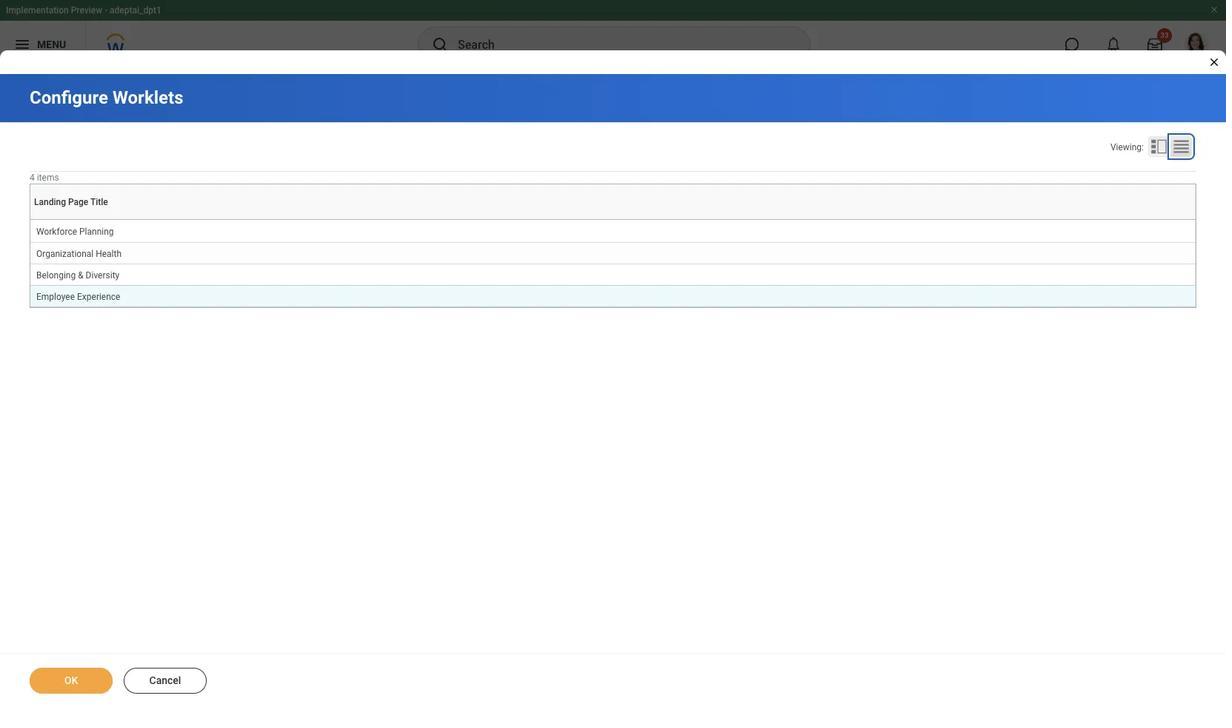 Task type: locate. For each thing, give the bounding box(es) containing it.
notifications large image
[[1107, 37, 1121, 52]]

worklets
[[113, 87, 183, 108]]

1 row element from the top
[[30, 242, 1196, 264]]

0 vertical spatial landing page title
[[34, 197, 108, 207]]

1 vertical spatial landing
[[610, 220, 612, 220]]

inbox large image
[[1148, 37, 1163, 52]]

0 vertical spatial page
[[68, 197, 88, 207]]

Toggle to List Detail view radio
[[1149, 136, 1170, 157]]

page
[[68, 197, 88, 207], [612, 220, 614, 220]]

title
[[90, 197, 108, 207], [614, 220, 616, 220]]

row element
[[30, 242, 1196, 264], [30, 285, 1196, 307]]

4
[[30, 173, 35, 183]]

1 vertical spatial row element
[[30, 285, 1196, 307]]

1 vertical spatial page
[[612, 220, 614, 220]]

configure worklets
[[30, 87, 183, 108]]

preview
[[71, 5, 102, 16]]

1 vertical spatial landing page title
[[610, 220, 616, 220]]

0 vertical spatial row element
[[30, 242, 1196, 264]]

adeptai_dpt1
[[110, 5, 161, 16]]

1 vertical spatial title
[[614, 220, 616, 220]]

cancel
[[149, 675, 181, 687]]

viewing: option group
[[1111, 136, 1197, 160]]

1 horizontal spatial page
[[612, 220, 614, 220]]

belonging
[[36, 270, 76, 281]]

implementation
[[6, 5, 69, 16]]

workforce planning
[[36, 227, 114, 237]]

landing
[[34, 197, 66, 207], [610, 220, 612, 220]]

implementation preview -   adeptai_dpt1
[[6, 5, 161, 16]]

workforce
[[36, 227, 77, 237]]

configure
[[30, 87, 108, 108]]

organizational
[[36, 249, 94, 259]]

1 horizontal spatial landing
[[610, 220, 612, 220]]

0 horizontal spatial landing
[[34, 197, 66, 207]]

ok button
[[30, 669, 113, 695]]

ok
[[64, 675, 78, 687]]

1 horizontal spatial landing page title
[[610, 220, 616, 220]]

toolbar
[[1186, 172, 1197, 184]]

landing page title
[[34, 197, 108, 207], [610, 220, 616, 220]]

0 horizontal spatial title
[[90, 197, 108, 207]]

2 row element from the top
[[30, 285, 1196, 307]]

1 horizontal spatial title
[[614, 220, 616, 220]]

profile logan mcneil element
[[1176, 28, 1218, 61]]

0 vertical spatial title
[[90, 197, 108, 207]]

0 vertical spatial landing
[[34, 197, 66, 207]]

items
[[37, 173, 59, 183]]

-
[[105, 5, 108, 16]]



Task type: vqa. For each thing, say whether or not it's contained in the screenshot.
&
yes



Task type: describe. For each thing, give the bounding box(es) containing it.
&
[[78, 270, 83, 281]]

viewing:
[[1111, 142, 1144, 153]]

0 horizontal spatial page
[[68, 197, 88, 207]]

configure worklets dialog
[[0, 0, 1227, 708]]

search image
[[431, 36, 449, 53]]

cancel button
[[124, 669, 207, 695]]

toolbar inside configure worklets main content
[[1186, 172, 1197, 184]]

4 items
[[30, 173, 59, 183]]

health
[[96, 249, 122, 259]]

organizational health
[[36, 249, 122, 259]]

belonging & diversity
[[36, 270, 120, 281]]

experience
[[77, 292, 120, 302]]

planning
[[79, 227, 114, 237]]

employee experience
[[36, 292, 120, 302]]

employee
[[36, 292, 75, 302]]

implementation preview -   adeptai_dpt1 banner
[[0, 0, 1227, 68]]

landing page title button
[[610, 220, 616, 220]]

row element containing organizational health
[[30, 242, 1196, 264]]

Toggle to Grid view radio
[[1171, 136, 1193, 157]]

close configure worklets image
[[1209, 56, 1221, 68]]

0 horizontal spatial landing page title
[[34, 197, 108, 207]]

row element containing employee experience
[[30, 285, 1196, 307]]

close environment banner image
[[1210, 5, 1219, 14]]

diversity
[[86, 270, 120, 281]]

configure worklets main content
[[0, 74, 1227, 708]]



